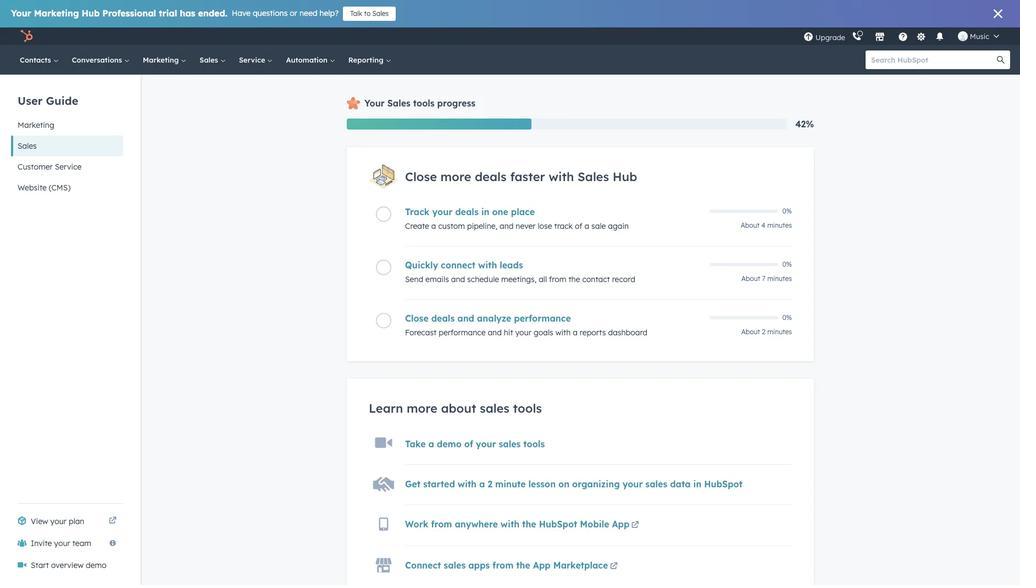 Task type: locate. For each thing, give the bounding box(es) containing it.
your for your marketing hub professional trial has ended. have questions or need help?
[[11, 8, 31, 19]]

more for deals
[[441, 169, 471, 185]]

pipeline,
[[467, 221, 497, 231]]

automation
[[286, 56, 330, 64]]

3 minutes from the top
[[767, 328, 792, 336]]

marketing down trial
[[143, 56, 181, 64]]

about 2 minutes
[[741, 328, 792, 336]]

hubspot left mobile
[[539, 519, 577, 530]]

2 vertical spatial 0%
[[782, 314, 792, 322]]

about 7 minutes
[[741, 275, 792, 283]]

from right work
[[431, 519, 452, 530]]

marketing up hubspot link
[[34, 8, 79, 19]]

marketing down user
[[18, 120, 54, 130]]

0 vertical spatial of
[[575, 221, 582, 231]]

close up track at the left of the page
[[405, 169, 437, 185]]

close for close deals and analyze performance forecast performance and hit your goals with a reports dashboard
[[405, 313, 429, 324]]

your left team at the left bottom of the page
[[54, 539, 70, 549]]

2 vertical spatial from
[[493, 561, 514, 572]]

in right data
[[693, 479, 701, 490]]

1 vertical spatial from
[[431, 519, 452, 530]]

upgrade
[[816, 33, 845, 41]]

talk to sales
[[350, 9, 389, 18]]

forecast
[[405, 328, 437, 338]]

Search HubSpot search field
[[866, 51, 1000, 69]]

conversations link
[[65, 45, 136, 75]]

link opens in a new window image
[[109, 516, 117, 529], [109, 518, 117, 526], [631, 522, 639, 530], [610, 561, 618, 574], [610, 563, 618, 572]]

minutes right 7
[[767, 275, 792, 283]]

guide
[[46, 94, 78, 107]]

2 vertical spatial minutes
[[767, 328, 792, 336]]

demo right take
[[437, 439, 462, 450]]

0 vertical spatial demo
[[437, 439, 462, 450]]

0 vertical spatial hub
[[82, 8, 100, 19]]

ended.
[[198, 8, 227, 19]]

1 vertical spatial hub
[[613, 169, 637, 185]]

0 vertical spatial about
[[741, 221, 760, 230]]

one
[[492, 207, 508, 218]]

your sales tools progress
[[364, 98, 475, 109]]

hubspot right data
[[704, 479, 743, 490]]

performance down analyze
[[439, 328, 486, 338]]

the
[[569, 275, 580, 285], [522, 519, 536, 530], [516, 561, 530, 572]]

sales
[[372, 9, 389, 18], [200, 56, 220, 64], [387, 98, 410, 109], [18, 141, 37, 151], [578, 169, 609, 185]]

sales inside user guide views element
[[18, 141, 37, 151]]

take
[[405, 439, 426, 450]]

1 vertical spatial performance
[[439, 328, 486, 338]]

about
[[741, 221, 760, 230], [741, 275, 760, 283], [741, 328, 760, 336]]

0 vertical spatial app
[[612, 519, 630, 530]]

a left reports
[[573, 328, 578, 338]]

service right sales link
[[239, 56, 267, 64]]

hub
[[82, 8, 100, 19], [613, 169, 637, 185]]

hub left 'professional'
[[82, 8, 100, 19]]

to
[[364, 9, 371, 18]]

deals inside "track your deals in one place create a custom pipeline, and never lose track of a sale again"
[[455, 207, 479, 218]]

2 down 7
[[762, 328, 766, 336]]

0% up about 7 minutes
[[782, 260, 792, 269]]

menu
[[802, 27, 1007, 45]]

mobile
[[580, 519, 609, 530]]

deals up forecast
[[431, 313, 455, 324]]

and down connect
[[451, 275, 465, 285]]

0 vertical spatial close
[[405, 169, 437, 185]]

deals up one
[[475, 169, 507, 185]]

notifications image
[[935, 32, 945, 42]]

sales up the minute
[[499, 439, 521, 450]]

the down work from anywhere with the hubspot mobile app link
[[516, 561, 530, 572]]

with right anywhere
[[501, 519, 520, 530]]

0 vertical spatial from
[[549, 275, 566, 285]]

0 horizontal spatial in
[[481, 207, 489, 218]]

demo inside 'start overview demo' link
[[86, 561, 106, 571]]

from down "quickly connect with leads" button
[[549, 275, 566, 285]]

greg robinson image
[[958, 31, 968, 41]]

in up pipeline,
[[481, 207, 489, 218]]

with
[[549, 169, 574, 185], [478, 260, 497, 271], [555, 328, 571, 338], [458, 479, 477, 490], [501, 519, 520, 530]]

never
[[516, 221, 536, 231]]

service up website (cms) button
[[55, 162, 82, 172]]

customer
[[18, 162, 53, 172]]

more right learn
[[407, 401, 437, 417]]

close image
[[994, 9, 1003, 18]]

1 horizontal spatial more
[[441, 169, 471, 185]]

app left "marketplace"
[[533, 561, 551, 572]]

your
[[432, 207, 452, 218], [515, 328, 531, 338], [476, 439, 496, 450], [623, 479, 643, 490], [50, 517, 67, 527], [54, 539, 70, 549]]

0 horizontal spatial of
[[464, 439, 473, 450]]

learn
[[369, 401, 403, 417]]

2 vertical spatial deals
[[431, 313, 455, 324]]

1 horizontal spatial in
[[693, 479, 701, 490]]

1 horizontal spatial performance
[[514, 313, 571, 324]]

started
[[423, 479, 455, 490]]

1 vertical spatial about
[[741, 275, 760, 283]]

apps
[[468, 561, 490, 572]]

0 horizontal spatial your
[[11, 8, 31, 19]]

1 vertical spatial your
[[364, 98, 385, 109]]

close up forecast
[[405, 313, 429, 324]]

of right track
[[575, 221, 582, 231]]

view your plan
[[31, 517, 84, 527]]

your inside close deals and analyze performance forecast performance and hit your goals with a reports dashboard
[[515, 328, 531, 338]]

1 horizontal spatial of
[[575, 221, 582, 231]]

about 4 minutes
[[741, 221, 792, 230]]

sales up customer
[[18, 141, 37, 151]]

1 vertical spatial demo
[[86, 561, 106, 571]]

1 vertical spatial deals
[[455, 207, 479, 218]]

sales right 'about'
[[480, 401, 510, 417]]

2 left the minute
[[488, 479, 492, 490]]

track
[[554, 221, 573, 231]]

contacts
[[20, 56, 53, 64]]

sales link
[[193, 45, 232, 75]]

more for about
[[407, 401, 437, 417]]

close deals and analyze performance button
[[405, 313, 703, 324]]

0 vertical spatial service
[[239, 56, 267, 64]]

0 horizontal spatial more
[[407, 401, 437, 417]]

invite your team
[[31, 539, 91, 549]]

with right faster
[[549, 169, 574, 185]]

and down one
[[500, 221, 514, 231]]

0 horizontal spatial from
[[431, 519, 452, 530]]

performance up goals
[[514, 313, 571, 324]]

1 vertical spatial the
[[522, 519, 536, 530]]

demo
[[437, 439, 462, 450], [86, 561, 106, 571]]

invite
[[31, 539, 52, 549]]

0% for quickly connect with leads
[[782, 260, 792, 269]]

2 0% from the top
[[782, 260, 792, 269]]

a inside close deals and analyze performance forecast performance and hit your goals with a reports dashboard
[[573, 328, 578, 338]]

a left sale
[[585, 221, 589, 231]]

more
[[441, 169, 471, 185], [407, 401, 437, 417]]

hub up again
[[613, 169, 637, 185]]

leads
[[500, 260, 523, 271]]

organizing
[[572, 479, 620, 490]]

1 horizontal spatial service
[[239, 56, 267, 64]]

0% for track your deals in one place
[[782, 207, 792, 215]]

minutes for track your deals in one place
[[767, 221, 792, 230]]

tools
[[413, 98, 435, 109], [513, 401, 542, 417], [523, 439, 545, 450]]

0 horizontal spatial performance
[[439, 328, 486, 338]]

marketing
[[34, 8, 79, 19], [143, 56, 181, 64], [18, 120, 54, 130]]

1 vertical spatial hubspot
[[539, 519, 577, 530]]

a right take
[[428, 439, 434, 450]]

0 vertical spatial minutes
[[767, 221, 792, 230]]

your right hit
[[515, 328, 531, 338]]

start
[[31, 561, 49, 571]]

deals up custom
[[455, 207, 479, 218]]

of down 'about'
[[464, 439, 473, 450]]

and
[[500, 221, 514, 231], [451, 275, 465, 285], [457, 313, 474, 324], [488, 328, 502, 338]]

close more deals faster with sales hub
[[405, 169, 637, 185]]

2 vertical spatial marketing
[[18, 120, 54, 130]]

1 vertical spatial close
[[405, 313, 429, 324]]

app left link opens in a new window image
[[612, 519, 630, 530]]

the inside quickly connect with leads send emails and schedule meetings, all from the contact record
[[569, 275, 580, 285]]

1 vertical spatial 0%
[[782, 260, 792, 269]]

minutes right 4
[[767, 221, 792, 230]]

your up hubspot image
[[11, 8, 31, 19]]

1 vertical spatial of
[[464, 439, 473, 450]]

with right started
[[458, 479, 477, 490]]

more up custom
[[441, 169, 471, 185]]

marketing inside button
[[18, 120, 54, 130]]

2 horizontal spatial from
[[549, 275, 566, 285]]

schedule
[[467, 275, 499, 285]]

service link
[[232, 45, 279, 75]]

lesson
[[528, 479, 556, 490]]

3 0% from the top
[[782, 314, 792, 322]]

0%
[[782, 207, 792, 215], [782, 260, 792, 269], [782, 314, 792, 322]]

1 vertical spatial service
[[55, 162, 82, 172]]

demo for overview
[[86, 561, 106, 571]]

service
[[239, 56, 267, 64], [55, 162, 82, 172]]

in inside "track your deals in one place create a custom pipeline, and never lose track of a sale again"
[[481, 207, 489, 218]]

about
[[441, 401, 476, 417]]

0 horizontal spatial demo
[[86, 561, 106, 571]]

1 horizontal spatial app
[[612, 519, 630, 530]]

emails
[[425, 275, 449, 285]]

deals inside close deals and analyze performance forecast performance and hit your goals with a reports dashboard
[[431, 313, 455, 324]]

0 vertical spatial the
[[569, 275, 580, 285]]

0 horizontal spatial 2
[[488, 479, 492, 490]]

0 vertical spatial performance
[[514, 313, 571, 324]]

2 minutes from the top
[[767, 275, 792, 283]]

marketplace
[[553, 561, 608, 572]]

your up custom
[[432, 207, 452, 218]]

your inside "track your deals in one place create a custom pipeline, and never lose track of a sale again"
[[432, 207, 452, 218]]

1 horizontal spatial hubspot
[[704, 479, 743, 490]]

1 horizontal spatial demo
[[437, 439, 462, 450]]

2 vertical spatial about
[[741, 328, 760, 336]]

track your deals in one place button
[[405, 207, 703, 218]]

connect
[[405, 561, 441, 572]]

1 minutes from the top
[[767, 221, 792, 230]]

the for app
[[516, 561, 530, 572]]

the left contact
[[569, 275, 580, 285]]

0 vertical spatial your
[[11, 8, 31, 19]]

customer service
[[18, 162, 82, 172]]

your sales tools progress progress bar
[[347, 119, 532, 130]]

with up the schedule
[[478, 260, 497, 271]]

connect sales apps from the app marketplace link
[[405, 561, 620, 574]]

0 vertical spatial 2
[[762, 328, 766, 336]]

professional
[[102, 8, 156, 19]]

the down "lesson"
[[522, 519, 536, 530]]

1 horizontal spatial 2
[[762, 328, 766, 336]]

0 horizontal spatial hub
[[82, 8, 100, 19]]

1 close from the top
[[405, 169, 437, 185]]

help button
[[894, 27, 912, 45]]

deals
[[475, 169, 507, 185], [455, 207, 479, 218], [431, 313, 455, 324]]

from inside quickly connect with leads send emails and schedule meetings, all from the contact record
[[549, 275, 566, 285]]

your down 'about'
[[476, 439, 496, 450]]

0 vertical spatial in
[[481, 207, 489, 218]]

again
[[608, 221, 629, 231]]

2 vertical spatial the
[[516, 561, 530, 572]]

1 0% from the top
[[782, 207, 792, 215]]

user guide views element
[[11, 75, 123, 198]]

1 horizontal spatial hub
[[613, 169, 637, 185]]

1 vertical spatial app
[[533, 561, 551, 572]]

1 vertical spatial in
[[693, 479, 701, 490]]

1 vertical spatial minutes
[[767, 275, 792, 283]]

close inside close deals and analyze performance forecast performance and hit your goals with a reports dashboard
[[405, 313, 429, 324]]

sales up sale
[[578, 169, 609, 185]]

and left analyze
[[457, 313, 474, 324]]

0 vertical spatial deals
[[475, 169, 507, 185]]

from right apps on the bottom left
[[493, 561, 514, 572]]

0 horizontal spatial service
[[55, 162, 82, 172]]

link opens in a new window image inside work from anywhere with the hubspot mobile app link
[[631, 522, 639, 530]]

service inside button
[[55, 162, 82, 172]]

0% up "about 4 minutes"
[[782, 207, 792, 215]]

0% up about 2 minutes
[[782, 314, 792, 322]]

with down close deals and analyze performance button
[[555, 328, 571, 338]]

menu containing music
[[802, 27, 1007, 45]]

1 horizontal spatial your
[[364, 98, 385, 109]]

in
[[481, 207, 489, 218], [693, 479, 701, 490]]

close for close more deals faster with sales hub
[[405, 169, 437, 185]]

about for track your deals in one place
[[741, 221, 760, 230]]

1 vertical spatial more
[[407, 401, 437, 417]]

your down reporting link
[[364, 98, 385, 109]]

your
[[11, 8, 31, 19], [364, 98, 385, 109]]

minutes down about 7 minutes
[[767, 328, 792, 336]]

has
[[180, 8, 195, 19]]

hubspot
[[704, 479, 743, 490], [539, 519, 577, 530]]

calling icon image
[[852, 32, 862, 42]]

data
[[670, 479, 691, 490]]

2 close from the top
[[405, 313, 429, 324]]

minutes for close deals and analyze performance
[[767, 328, 792, 336]]

faster
[[510, 169, 545, 185]]

demo down team at the left bottom of the page
[[86, 561, 106, 571]]

sales left apps on the bottom left
[[444, 561, 466, 572]]

0 vertical spatial 0%
[[782, 207, 792, 215]]

0 vertical spatial more
[[441, 169, 471, 185]]

get
[[405, 479, 421, 490]]

0 vertical spatial tools
[[413, 98, 435, 109]]



Task type: describe. For each thing, give the bounding box(es) containing it.
conversations
[[72, 56, 124, 64]]

track
[[405, 207, 430, 218]]

progress
[[437, 98, 475, 109]]

(cms)
[[49, 183, 71, 193]]

0 horizontal spatial app
[[533, 561, 551, 572]]

user guide
[[18, 94, 78, 107]]

marketplaces button
[[868, 27, 891, 45]]

music button
[[951, 27, 1006, 45]]

lose
[[538, 221, 552, 231]]

search button
[[992, 51, 1010, 69]]

search image
[[997, 56, 1005, 64]]

hit
[[504, 328, 513, 338]]

and inside "track your deals in one place create a custom pipeline, and never lose track of a sale again"
[[500, 221, 514, 231]]

website
[[18, 183, 47, 193]]

reports
[[580, 328, 606, 338]]

overview
[[51, 561, 84, 571]]

music
[[970, 32, 989, 41]]

need
[[300, 8, 317, 18]]

work from anywhere with the hubspot mobile app
[[405, 519, 630, 530]]

42%
[[795, 119, 814, 130]]

record
[[612, 275, 635, 285]]

and inside quickly connect with leads send emails and schedule meetings, all from the contact record
[[451, 275, 465, 285]]

place
[[511, 207, 535, 218]]

start overview demo
[[31, 561, 106, 571]]

of inside "track your deals in one place create a custom pipeline, and never lose track of a sale again"
[[575, 221, 582, 231]]

with inside quickly connect with leads send emails and schedule meetings, all from the contact record
[[478, 260, 497, 271]]

meetings,
[[501, 275, 537, 285]]

sales right the marketing link at the left of the page
[[200, 56, 220, 64]]

marketplaces image
[[875, 32, 885, 42]]

connect
[[441, 260, 476, 271]]

website (cms) button
[[11, 178, 123, 198]]

all
[[539, 275, 547, 285]]

analyze
[[477, 313, 511, 324]]

your left plan
[[50, 517, 67, 527]]

sales left data
[[645, 479, 667, 490]]

hubspot image
[[20, 30, 33, 43]]

on
[[558, 479, 569, 490]]

minutes for quickly connect with leads
[[767, 275, 792, 283]]

marketing link
[[136, 45, 193, 75]]

anywhere
[[455, 519, 498, 530]]

website (cms)
[[18, 183, 71, 193]]

connect sales apps from the app marketplace
[[405, 561, 608, 572]]

0 vertical spatial marketing
[[34, 8, 79, 19]]

calling icon button
[[847, 29, 866, 43]]

demo for a
[[437, 439, 462, 450]]

take a demo of your sales tools
[[405, 439, 545, 450]]

or
[[290, 8, 297, 18]]

goals
[[534, 328, 553, 338]]

and left hit
[[488, 328, 502, 338]]

about for close deals and analyze performance
[[741, 328, 760, 336]]

your right organizing
[[623, 479, 643, 490]]

sales up the your sales tools progress progress bar
[[387, 98, 410, 109]]

view your plan link
[[11, 511, 123, 533]]

7
[[762, 275, 766, 283]]

close deals and analyze performance forecast performance and hit your goals with a reports dashboard
[[405, 313, 647, 338]]

create
[[405, 221, 429, 231]]

trial
[[159, 8, 177, 19]]

with inside close deals and analyze performance forecast performance and hit your goals with a reports dashboard
[[555, 328, 571, 338]]

1 vertical spatial marketing
[[143, 56, 181, 64]]

0 vertical spatial hubspot
[[704, 479, 743, 490]]

help image
[[898, 32, 908, 42]]

0% for close deals and analyze performance
[[782, 314, 792, 322]]

settings image
[[916, 32, 926, 42]]

take a demo of your sales tools link
[[405, 439, 545, 450]]

user
[[18, 94, 43, 107]]

link opens in a new window image
[[631, 520, 639, 533]]

dashboard
[[608, 328, 647, 338]]

sales button
[[11, 136, 123, 157]]

a right create
[[431, 221, 436, 231]]

1 vertical spatial 2
[[488, 479, 492, 490]]

sales right to
[[372, 9, 389, 18]]

upgrade image
[[803, 32, 813, 42]]

1 horizontal spatial from
[[493, 561, 514, 572]]

help?
[[320, 8, 339, 18]]

team
[[72, 539, 91, 549]]

deals for more
[[475, 169, 507, 185]]

contact
[[582, 275, 610, 285]]

have
[[232, 8, 251, 18]]

contacts link
[[13, 45, 65, 75]]

plan
[[69, 517, 84, 527]]

automation link
[[279, 45, 342, 75]]

work from anywhere with the hubspot mobile app link
[[405, 519, 641, 533]]

your marketing hub professional trial has ended. have questions or need help?
[[11, 8, 339, 19]]

a left the minute
[[479, 479, 485, 490]]

send
[[405, 275, 423, 285]]

4
[[761, 221, 766, 230]]

deals for your
[[455, 207, 479, 218]]

settings link
[[914, 31, 928, 42]]

custom
[[438, 221, 465, 231]]

quickly connect with leads send emails and schedule meetings, all from the contact record
[[405, 260, 635, 285]]

track your deals in one place create a custom pipeline, and never lose track of a sale again
[[405, 207, 629, 231]]

reporting link
[[342, 45, 398, 75]]

1 vertical spatial tools
[[513, 401, 542, 417]]

0 horizontal spatial hubspot
[[539, 519, 577, 530]]

notifications button
[[930, 27, 949, 45]]

hubspot link
[[13, 30, 41, 43]]

quickly
[[405, 260, 438, 271]]

sale
[[591, 221, 606, 231]]

customer service button
[[11, 157, 123, 178]]

minute
[[495, 479, 526, 490]]

your inside button
[[54, 539, 70, 549]]

talk
[[350, 9, 362, 18]]

2 vertical spatial tools
[[523, 439, 545, 450]]

get started with a 2 minute lesson on organizing your sales data in hubspot
[[405, 479, 743, 490]]

about for quickly connect with leads
[[741, 275, 760, 283]]

the for hubspot
[[522, 519, 536, 530]]

quickly connect with leads button
[[405, 260, 703, 271]]

start overview demo link
[[11, 555, 123, 577]]

invite your team button
[[11, 533, 123, 555]]

your for your sales tools progress
[[364, 98, 385, 109]]



Task type: vqa. For each thing, say whether or not it's contained in the screenshot.
the leftmost performance
yes



